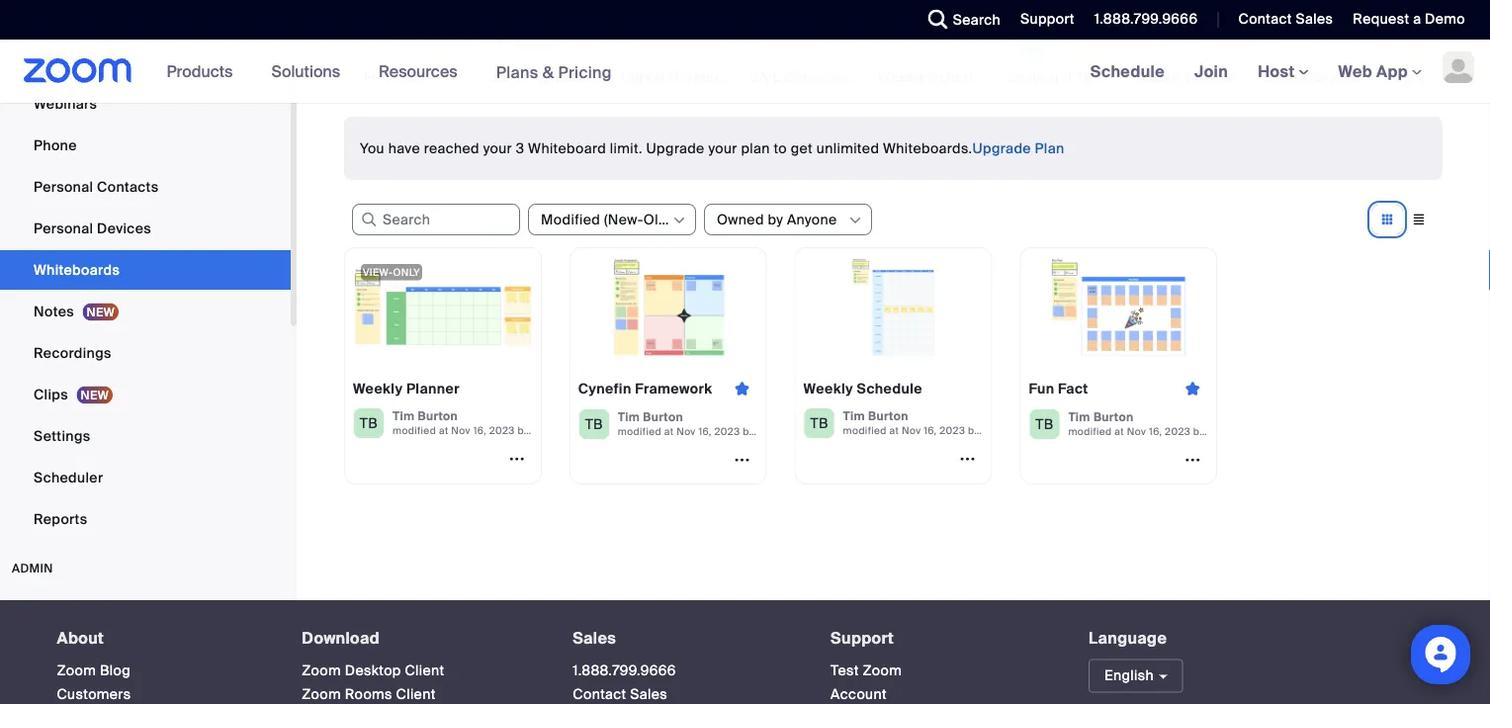 Task type: vqa. For each thing, say whether or not it's contained in the screenshot.
content
no



Task type: locate. For each thing, give the bounding box(es) containing it.
1 horizontal spatial a
[[1414, 10, 1422, 28]]

1.888.799.9666
[[1095, 10, 1198, 28], [573, 662, 677, 680]]

0 horizontal spatial planner
[[406, 379, 460, 397]]

2 show options image from the left
[[848, 213, 864, 229]]

0 vertical spatial support
[[1021, 10, 1075, 28]]

cynefin framew
[[1393, 68, 1491, 86]]

by up more options for weekly schedule icon
[[968, 424, 980, 437]]

and
[[1047, 68, 1073, 86]]

menu item
[[0, 597, 291, 634]]

contact up host
[[1239, 10, 1293, 28]]

thumbnail of cynefin framework image
[[578, 256, 758, 357]]

weekly inside weekly schedule, modified at nov 16, 2023 by tim burton, link element
[[804, 379, 854, 397]]

1 horizontal spatial planner
[[1187, 68, 1239, 86]]

personal for personal devices
[[34, 219, 93, 237]]

diagram
[[826, 68, 884, 86]]

0 horizontal spatial fun fact
[[364, 68, 422, 86]]

client right desktop
[[405, 662, 445, 680]]

nov for more options for weekly schedule icon
[[902, 424, 921, 437]]

1 horizontal spatial canvas
[[740, 68, 789, 86]]

phone link
[[0, 126, 291, 165]]

web app button
[[1339, 61, 1423, 82]]

0 horizontal spatial weekly planner
[[353, 379, 460, 397]]

client right the rooms
[[396, 686, 436, 704]]

tell
[[1076, 68, 1099, 86]]

zoom up account
[[863, 662, 902, 680]]

a left demo on the right top of the page
[[1414, 10, 1422, 28]]

solutions button
[[271, 40, 349, 103]]

upgrade right 'limit.'
[[646, 139, 705, 157]]

fun fact button
[[360, 0, 479, 87]]

0 vertical spatial fun
[[364, 68, 389, 86]]

zoom inside test zoom account
[[863, 662, 902, 680]]

your left plan at the top of the page
[[709, 139, 738, 157]]

contact sales link
[[1224, 0, 1339, 40], [1239, 10, 1334, 28], [573, 686, 668, 704]]

0 horizontal spatial support
[[831, 628, 894, 649]]

0 horizontal spatial cynefin
[[578, 380, 632, 398]]

by for thumbnail of weekly schedule
[[968, 424, 980, 437]]

show options image right old)
[[672, 213, 688, 229]]

2 horizontal spatial schedule
[[1091, 61, 1165, 82]]

you have reached your 3 whiteboard limit. upgrade your plan to get unlimited whiteboards. upgrade plan
[[360, 139, 1065, 157]]

a inside show and tell with a twist element
[[1134, 68, 1143, 86]]

16, inside weekly schedule, modified at nov 16, 2023 by tim burton, link element
[[924, 424, 937, 437]]

search
[[953, 10, 1001, 29]]

a
[[1414, 10, 1422, 28], [1134, 68, 1143, 86]]

thumbnail of fun fact image
[[1029, 256, 1209, 357]]

tim burton modified at nov 16, 2023 by tim burton up the more options for weekly planner image
[[393, 408, 586, 437]]

download link
[[302, 628, 380, 649]]

1.888.799.9666 up schedule link
[[1095, 10, 1198, 28]]

phone
[[34, 136, 77, 154]]

0 horizontal spatial fact
[[393, 68, 422, 86]]

2023 up more options for weekly schedule icon
[[940, 424, 966, 437]]

tim burton modified at nov 16, 2023 by tim burton
[[393, 408, 586, 437], [843, 408, 1036, 437], [618, 409, 811, 438], [1069, 409, 1262, 438]]

2 personal from the top
[[34, 219, 93, 237]]

your left 3
[[483, 139, 512, 157]]

sales up the 1.888.799.9666 link
[[573, 628, 617, 649]]

reports
[[34, 510, 87, 528]]

1 vertical spatial 1.888.799.9666
[[573, 662, 677, 680]]

0 horizontal spatial fun
[[364, 68, 389, 86]]

weekly schedule button
[[874, 0, 994, 87]]

1.888.799.9666 link
[[573, 662, 677, 680]]

1.888.799.9666 contact sales
[[573, 662, 677, 704]]

host
[[1258, 61, 1299, 82]]

request a demo link
[[1339, 0, 1491, 40], [1354, 10, 1466, 28]]

nov for more options for cynefin framework image
[[677, 425, 696, 438]]

1 vertical spatial a
[[1134, 68, 1143, 86]]

weekly schedule down search button
[[878, 68, 994, 86]]

1 show options image from the left
[[672, 213, 688, 229]]

by up more options for cynefin framework image
[[743, 425, 754, 438]]

1 vertical spatial contact
[[573, 686, 627, 704]]

fun fact application
[[1029, 374, 1209, 404]]

clips
[[34, 385, 68, 404]]

show options image right anyone
[[848, 213, 864, 229]]

tim burton modified at nov 16, 2023 by tim burton inside weekly planner, modified at nov 16, 2023 by tim burton, link element
[[393, 408, 586, 437]]

cynefin framework application
[[578, 374, 758, 404]]

tb inside weekly schedule, modified at nov 16, 2023 by tim burton, link element
[[811, 414, 829, 432]]

plans
[[496, 62, 539, 82]]

1 horizontal spatial fun
[[1029, 380, 1055, 398]]

fun
[[364, 68, 389, 86], [1029, 380, 1055, 398]]

1.888.799.9666 down sales link
[[573, 662, 677, 680]]

0 vertical spatial personal
[[34, 178, 93, 196]]

0 vertical spatial cynefin
[[1393, 68, 1444, 86]]

whiteboards link
[[0, 250, 291, 290]]

sales up laboratory report element on the top of the page
[[1296, 10, 1334, 28]]

3
[[516, 139, 525, 157]]

desktop
[[345, 662, 401, 680]]

0 vertical spatial weekly schedule
[[878, 68, 994, 86]]

laboratory report
[[1264, 68, 1387, 86]]

weekly schedule down thumbnail of weekly schedule
[[804, 379, 923, 397]]

2 canvas from the left
[[740, 68, 789, 86]]

laboratory report element
[[1260, 67, 1387, 87]]

tim burton modified at nov 16, 2023 by tim burton inside the cynefin framework, modified at nov 16, 2023 by tim burton, link, starred element
[[618, 409, 811, 438]]

resources button
[[379, 40, 467, 103]]

support
[[1021, 10, 1075, 28], [831, 628, 894, 649]]

to
[[774, 139, 787, 157]]

tim burton modified at nov 16, 2023 by tim burton down click to unstar the whiteboard fun fact image
[[1069, 409, 1262, 438]]

1 vertical spatial personal
[[34, 219, 93, 237]]

tim burton modified at nov 16, 2023 by tim burton up more options for weekly schedule icon
[[843, 408, 1036, 437]]

1 vertical spatial sales
[[573, 628, 617, 649]]

with
[[1103, 68, 1131, 86]]

0 horizontal spatial show options image
[[672, 213, 688, 229]]

schedule
[[1091, 61, 1165, 82], [930, 68, 994, 86], [857, 379, 923, 397]]

at for the more options for weekly planner image
[[439, 424, 449, 437]]

by right owned
[[768, 210, 784, 229]]

thumbnail of weekly planner image
[[353, 256, 533, 357]]

1 horizontal spatial cynefin
[[1393, 68, 1444, 86]]

cynefin inside application
[[578, 380, 632, 398]]

16, for more options for weekly schedule icon
[[924, 424, 937, 437]]

1 your from the left
[[483, 139, 512, 157]]

0 vertical spatial fun fact
[[364, 68, 422, 86]]

1 horizontal spatial fact
[[1059, 380, 1089, 398]]

1 horizontal spatial schedule
[[930, 68, 994, 86]]

personal up whiteboards
[[34, 219, 93, 237]]

1 vertical spatial planner
[[406, 379, 460, 397]]

1 vertical spatial fun fact
[[1029, 380, 1089, 398]]

demo
[[1426, 10, 1466, 28]]

experience
[[556, 68, 632, 86]]

tim burton modified at nov 16, 2023 by tim burton inside fun fact, modified at nov 16, 2023 by tim burton, link, starred element
[[1069, 409, 1262, 438]]

tb inside fun fact, modified at nov 16, 2023 by tim burton, link, starred element
[[1036, 415, 1054, 433]]

whiteboards
[[34, 261, 120, 279]]

test
[[831, 662, 859, 680]]

0 horizontal spatial sales
[[573, 628, 617, 649]]

twist
[[1146, 68, 1181, 86]]

support up and
[[1021, 10, 1075, 28]]

&
[[543, 62, 554, 82]]

upgrade left plan
[[973, 139, 1032, 157]]

1.888.799.9666 for 1.888.799.9666 contact sales
[[573, 662, 677, 680]]

tim
[[393, 408, 415, 424], [843, 408, 866, 424], [618, 409, 640, 424], [1069, 409, 1091, 424], [532, 424, 550, 437], [983, 424, 1000, 437], [757, 425, 775, 438], [1208, 425, 1226, 438]]

tb inside weekly planner, modified at nov 16, 2023 by tim burton, link element
[[360, 414, 378, 432]]

modified (new-old)
[[541, 210, 671, 229]]

2023 for more options for cynefin framework image
[[715, 425, 740, 438]]

products
[[167, 61, 233, 82]]

16, inside weekly planner, modified at nov 16, 2023 by tim burton, link element
[[473, 424, 487, 437]]

burton
[[418, 408, 458, 424], [869, 408, 909, 424], [643, 409, 684, 424], [1094, 409, 1134, 424], [553, 424, 586, 437], [1003, 424, 1036, 437], [778, 425, 811, 438], [1229, 425, 1262, 438]]

0 vertical spatial planner
[[1187, 68, 1239, 86]]

0 horizontal spatial a
[[1134, 68, 1143, 86]]

16, inside the cynefin framework, modified at nov 16, 2023 by tim burton, link, starred element
[[699, 425, 712, 438]]

settings link
[[0, 416, 291, 456]]

0 horizontal spatial canvas
[[636, 68, 685, 86]]

personal menu menu
[[0, 0, 291, 541]]

weekly schedule
[[878, 68, 994, 86], [804, 379, 923, 397]]

cynefin for cynefin framework
[[578, 380, 632, 398]]

canvas inside 'element'
[[740, 68, 789, 86]]

admin
[[12, 561, 53, 576]]

whiteboards.
[[883, 139, 973, 157]]

plans & pricing
[[496, 62, 612, 82]]

cynefin framework, modified at nov 16, 2023 by tim burton, link, starred element
[[570, 247, 811, 484]]

1 vertical spatial weekly planner
[[353, 379, 460, 397]]

framework
[[635, 380, 713, 398]]

2023 up more options for fun fact image at the right bottom of page
[[1165, 425, 1191, 438]]

scheduler link
[[0, 458, 291, 498]]

cynefin for cynefin framew
[[1393, 68, 1444, 86]]

fun inside button
[[364, 68, 389, 86]]

1 horizontal spatial fun fact
[[1029, 380, 1089, 398]]

2023 up the more options for weekly planner image
[[489, 424, 515, 437]]

zoom
[[57, 662, 96, 680], [302, 662, 341, 680], [863, 662, 902, 680], [302, 686, 341, 704]]

cynefin inside button
[[1393, 68, 1444, 86]]

16, for more options for cynefin framework image
[[699, 425, 712, 438]]

tb for weekly planner, modified at nov 16, 2023 by tim burton, link element
[[360, 414, 378, 432]]

marketing
[[668, 68, 736, 86]]

0 vertical spatial fact
[[393, 68, 422, 86]]

0 horizontal spatial schedule
[[857, 379, 923, 397]]

2023 up more options for cynefin framework image
[[715, 425, 740, 438]]

0 horizontal spatial 1.888.799.9666
[[573, 662, 677, 680]]

upgrade
[[646, 139, 705, 157], [973, 139, 1032, 157]]

2 upgrade from the left
[[973, 139, 1032, 157]]

nov
[[451, 424, 471, 437], [902, 424, 921, 437], [677, 425, 696, 438], [1127, 425, 1147, 438]]

clips link
[[0, 375, 291, 414]]

host button
[[1258, 61, 1309, 82]]

tim burton modified at nov 16, 2023 by tim burton inside weekly schedule, modified at nov 16, 2023 by tim burton, link element
[[843, 408, 1036, 437]]

contact
[[1239, 10, 1293, 28], [573, 686, 627, 704]]

weekly schedule element
[[874, 67, 994, 87]]

1 horizontal spatial upgrade
[[973, 139, 1032, 157]]

by up more options for fun fact image at the right bottom of page
[[1194, 425, 1205, 438]]

zoom blog link
[[57, 662, 131, 680]]

0 horizontal spatial contact
[[573, 686, 627, 704]]

planner down thumbnail of weekly planner
[[406, 379, 460, 397]]

personal down phone
[[34, 178, 93, 196]]

a right "with"
[[1134, 68, 1143, 86]]

contact down the 1.888.799.9666 link
[[573, 686, 627, 704]]

weekly planner
[[1136, 68, 1239, 86], [353, 379, 460, 397]]

weekly schedule, modified at nov 16, 2023 by tim burton, link element
[[795, 247, 1036, 484]]

2 vertical spatial sales
[[630, 686, 668, 704]]

planner right twist
[[1187, 68, 1239, 86]]

tb for the cynefin framework, modified at nov 16, 2023 by tim burton, link, starred element
[[585, 415, 603, 433]]

1.888.799.9666 button
[[1080, 0, 1203, 40], [1095, 10, 1198, 28]]

contact sales
[[1239, 10, 1334, 28]]

1 personal from the top
[[34, 178, 93, 196]]

0 horizontal spatial your
[[483, 139, 512, 157]]

planner
[[1187, 68, 1239, 86], [406, 379, 460, 397]]

1 horizontal spatial contact
[[1239, 10, 1293, 28]]

1 horizontal spatial 1.888.799.9666
[[1095, 10, 1198, 28]]

plans & pricing link
[[496, 62, 612, 82], [496, 62, 612, 82]]

show options image
[[672, 213, 688, 229], [848, 213, 864, 229]]

about link
[[57, 628, 104, 649]]

sales inside '1.888.799.9666 contact sales'
[[630, 686, 668, 704]]

only
[[393, 266, 420, 278]]

tb inside the cynefin framework, modified at nov 16, 2023 by tim burton, link, starred element
[[585, 415, 603, 433]]

solutions
[[271, 61, 340, 82]]

1 horizontal spatial support
[[1021, 10, 1075, 28]]

at
[[439, 424, 449, 437], [890, 424, 899, 437], [664, 425, 674, 438], [1115, 425, 1125, 438]]

1 canvas from the left
[[636, 68, 685, 86]]

tb for weekly schedule, modified at nov 16, 2023 by tim burton, link element
[[811, 414, 829, 432]]

tim burton modified at nov 16, 2023 by tim burton down click to unstar the whiteboard cynefin framework icon
[[618, 409, 811, 438]]

0 vertical spatial 1.888.799.9666
[[1095, 10, 1198, 28]]

cynefin
[[1393, 68, 1444, 86], [578, 380, 632, 398]]

test zoom link
[[831, 662, 902, 680]]

more options for fun fact image
[[1177, 451, 1209, 469]]

fun fact inside button
[[364, 68, 422, 86]]

16,
[[473, 424, 487, 437], [924, 424, 937, 437], [699, 425, 712, 438], [1150, 425, 1163, 438]]

schedule inside button
[[930, 68, 994, 86]]

banner
[[0, 40, 1491, 104]]

1 horizontal spatial sales
[[630, 686, 668, 704]]

more options for weekly schedule image
[[952, 450, 984, 468]]

0 horizontal spatial upgrade
[[646, 139, 705, 157]]

2023 for more options for weekly schedule icon
[[940, 424, 966, 437]]

tb
[[360, 414, 378, 432], [811, 414, 829, 432], [585, 415, 603, 433], [1036, 415, 1054, 433]]

learning experience canvas
[[493, 68, 685, 86]]

thumbnail of weekly schedule image
[[804, 256, 984, 357]]

1 horizontal spatial your
[[709, 139, 738, 157]]

1 horizontal spatial show options image
[[848, 213, 864, 229]]

digital marketing canvas element
[[617, 67, 789, 87]]

sales down the 1.888.799.9666 link
[[630, 686, 668, 704]]

zoom up customers
[[57, 662, 96, 680]]

1 vertical spatial fact
[[1059, 380, 1089, 398]]

zoom left the rooms
[[302, 686, 341, 704]]

1 vertical spatial cynefin
[[578, 380, 632, 398]]

1 vertical spatial fun
[[1029, 380, 1055, 398]]

join link
[[1180, 40, 1244, 103]]

support up "test zoom" link
[[831, 628, 894, 649]]

upgrade plan button
[[973, 133, 1065, 164]]

recordings
[[34, 344, 112, 362]]

0 vertical spatial weekly planner
[[1136, 68, 1239, 86]]

account
[[831, 686, 887, 704]]

1 horizontal spatial weekly planner
[[1136, 68, 1239, 86]]

2 horizontal spatial sales
[[1296, 10, 1334, 28]]

cynefin framework element
[[1389, 67, 1491, 87]]



Task type: describe. For each thing, give the bounding box(es) containing it.
fun fact element
[[360, 67, 479, 87]]

by up the more options for weekly planner image
[[518, 424, 529, 437]]

personal devices link
[[0, 209, 291, 248]]

1 vertical spatial client
[[396, 686, 436, 704]]

fun fact inside application
[[1029, 380, 1089, 398]]

show
[[1007, 68, 1044, 86]]

customers link
[[57, 686, 131, 704]]

uml class diagram element
[[746, 67, 884, 87]]

webinars link
[[0, 84, 291, 124]]

modified (new-old) button
[[541, 205, 671, 234]]

weekly planner, modified at nov 16, 2023 by tim burton, link element
[[344, 247, 586, 484]]

plan
[[741, 139, 770, 157]]

have
[[388, 139, 420, 157]]

profile picture image
[[1443, 51, 1475, 83]]

1.888.799.9666 button up schedule link
[[1095, 10, 1198, 28]]

show and tell with a twist button
[[1003, 0, 1181, 87]]

more options for weekly planner image
[[501, 450, 533, 468]]

blog
[[100, 662, 131, 680]]

1 upgrade from the left
[[646, 139, 705, 157]]

whiteboard
[[528, 139, 606, 157]]

fact inside fun fact application
[[1059, 380, 1089, 398]]

show and tell with a twist element
[[1003, 67, 1181, 87]]

0 vertical spatial contact
[[1239, 10, 1293, 28]]

zoom logo image
[[24, 58, 132, 83]]

at for more options for cynefin framework image
[[664, 425, 674, 438]]

side navigation navigation
[[0, 0, 297, 704]]

uml
[[750, 68, 781, 86]]

weekly planner button
[[1132, 0, 1250, 87]]

reached
[[424, 139, 480, 157]]

english button
[[1089, 659, 1184, 693]]

learning
[[493, 68, 552, 86]]

fact inside fun fact element
[[393, 68, 422, 86]]

16, inside fun fact, modified at nov 16, 2023 by tim burton, link, starred element
[[1150, 425, 1163, 438]]

1 vertical spatial weekly schedule
[[804, 379, 923, 397]]

language
[[1089, 628, 1168, 649]]

zoom desktop client zoom rooms client
[[302, 662, 445, 704]]

0 vertical spatial a
[[1414, 10, 1422, 28]]

canvas for digital marketing canvas
[[740, 68, 789, 86]]

framew
[[1448, 68, 1491, 86]]

modified for the more options for weekly planner image
[[393, 424, 436, 437]]

rooms
[[345, 686, 393, 704]]

anyone
[[787, 210, 837, 229]]

view-
[[363, 266, 393, 278]]

digital marketing canvas button
[[617, 0, 789, 87]]

meetings link
[[0, 43, 291, 82]]

zoom inside zoom blog customers
[[57, 662, 96, 680]]

personal devices
[[34, 219, 151, 237]]

notes
[[34, 302, 74, 321]]

0 vertical spatial sales
[[1296, 10, 1334, 28]]

products button
[[167, 40, 242, 103]]

request
[[1354, 10, 1410, 28]]

product information navigation
[[152, 40, 627, 104]]

at for more options for weekly schedule icon
[[890, 424, 899, 437]]

weekly inside weekly planner, modified at nov 16, 2023 by tim burton, link element
[[353, 379, 403, 397]]

zoom rooms client link
[[302, 686, 436, 704]]

cynefin framew button
[[1389, 0, 1491, 87]]

app
[[1377, 61, 1409, 82]]

web app
[[1339, 61, 1409, 82]]

by for thumbnail of cynefin framework
[[743, 425, 754, 438]]

modified
[[541, 210, 601, 229]]

owned by anyone button
[[717, 205, 847, 234]]

click to unstar the whiteboard fun fact image
[[1177, 380, 1209, 398]]

menu item inside side navigation navigation
[[0, 597, 291, 634]]

tim burton modified at nov 16, 2023 by tim burton for more options for weekly schedule icon
[[843, 408, 1036, 437]]

about
[[57, 628, 104, 649]]

settings
[[34, 427, 91, 445]]

(new-
[[604, 210, 644, 229]]

test zoom account
[[831, 662, 902, 704]]

laboratory report button
[[1260, 0, 1387, 87]]

modified for more options for weekly schedule icon
[[843, 424, 887, 437]]

tim burton modified at nov 16, 2023 by tim burton for the more options for weekly planner image
[[393, 408, 586, 437]]

1 vertical spatial support
[[831, 628, 894, 649]]

meetings
[[34, 53, 97, 71]]

resources
[[379, 61, 458, 82]]

personal contacts link
[[0, 167, 291, 207]]

web
[[1339, 61, 1373, 82]]

contacts
[[97, 178, 159, 196]]

report
[[1341, 68, 1387, 86]]

weekly inside weekly planner element
[[1136, 68, 1183, 86]]

show options image for anyone
[[848, 213, 864, 229]]

sales link
[[573, 628, 617, 649]]

show options image for old)
[[672, 213, 688, 229]]

owned by anyone
[[717, 210, 837, 229]]

view-only
[[363, 266, 420, 278]]

webinars
[[34, 94, 97, 113]]

get
[[791, 139, 813, 157]]

customers
[[57, 686, 131, 704]]

zoom down 'download' link
[[302, 662, 341, 680]]

more options for cynefin framework image
[[727, 451, 758, 469]]

banner containing products
[[0, 40, 1491, 104]]

zoom blog customers
[[57, 662, 131, 704]]

by for thumbnail of fun fact
[[1194, 425, 1205, 438]]

Search text field
[[352, 204, 520, 235]]

unlimited
[[817, 139, 880, 157]]

0 vertical spatial client
[[405, 662, 445, 680]]

weekly planner inside button
[[1136, 68, 1239, 86]]

modified for more options for cynefin framework image
[[618, 425, 662, 438]]

recordings link
[[0, 333, 291, 373]]

uml class diagram
[[750, 68, 884, 86]]

join
[[1195, 61, 1229, 82]]

weekly planner element
[[1132, 67, 1250, 87]]

2023 for the more options for weekly planner image
[[489, 424, 515, 437]]

account link
[[831, 686, 887, 704]]

meetings navigation
[[1076, 40, 1491, 104]]

scheduler
[[34, 468, 103, 487]]

canvas for learning experience canvas
[[636, 68, 685, 86]]

search button
[[914, 0, 1006, 40]]

reports link
[[0, 500, 291, 539]]

tim burton modified at nov 16, 2023 by tim burton for more options for cynefin framework image
[[618, 409, 811, 438]]

click to unstar the whiteboard cynefin framework image
[[727, 380, 758, 398]]

pricing
[[558, 62, 612, 82]]

by inside popup button
[[768, 210, 784, 229]]

personal contacts
[[34, 178, 159, 196]]

contact inside '1.888.799.9666 contact sales'
[[573, 686, 627, 704]]

weekly schedule inside button
[[878, 68, 994, 86]]

2 your from the left
[[709, 139, 738, 157]]

personal for personal contacts
[[34, 178, 93, 196]]

schedule link
[[1076, 40, 1180, 103]]

uml class diagram button
[[746, 0, 884, 87]]

request a demo
[[1354, 10, 1466, 28]]

zoom desktop client link
[[302, 662, 445, 680]]

learning experience canvas element
[[489, 67, 685, 87]]

download
[[302, 628, 380, 649]]

tb for fun fact, modified at nov 16, 2023 by tim burton, link, starred element
[[1036, 415, 1054, 433]]

show and tell with a twist
[[1007, 68, 1181, 86]]

1.888.799.9666 for 1.888.799.9666
[[1095, 10, 1198, 28]]

fun inside application
[[1029, 380, 1055, 398]]

planner inside button
[[1187, 68, 1239, 86]]

weekly inside weekly schedule element
[[878, 68, 926, 86]]

nov for the more options for weekly planner image
[[451, 424, 471, 437]]

fun fact, modified at nov 16, 2023 by tim burton, link, starred element
[[1020, 247, 1262, 484]]

16, for the more options for weekly planner image
[[473, 424, 487, 437]]

grid mode, selected image
[[1372, 211, 1404, 229]]

schedule inside meetings navigation
[[1091, 61, 1165, 82]]

1.888.799.9666 button up twist
[[1080, 0, 1203, 40]]

list mode, not selected image
[[1404, 211, 1435, 229]]



